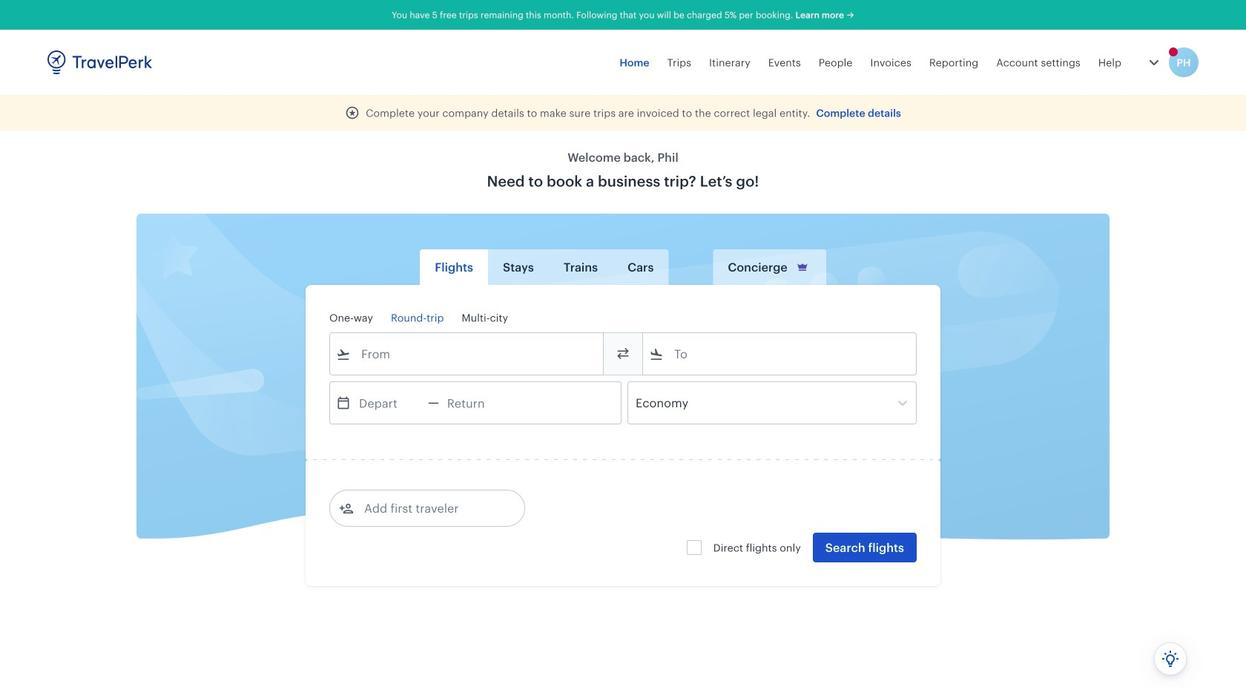 Task type: locate. For each thing, give the bounding box(es) containing it.
Depart text field
[[351, 382, 428, 424]]

From search field
[[351, 342, 584, 366]]



Task type: describe. For each thing, give the bounding box(es) containing it.
Add first traveler search field
[[354, 496, 508, 520]]

Return text field
[[439, 382, 516, 424]]

To search field
[[664, 342, 897, 366]]



Task type: vqa. For each thing, say whether or not it's contained in the screenshot.
Return text box
yes



